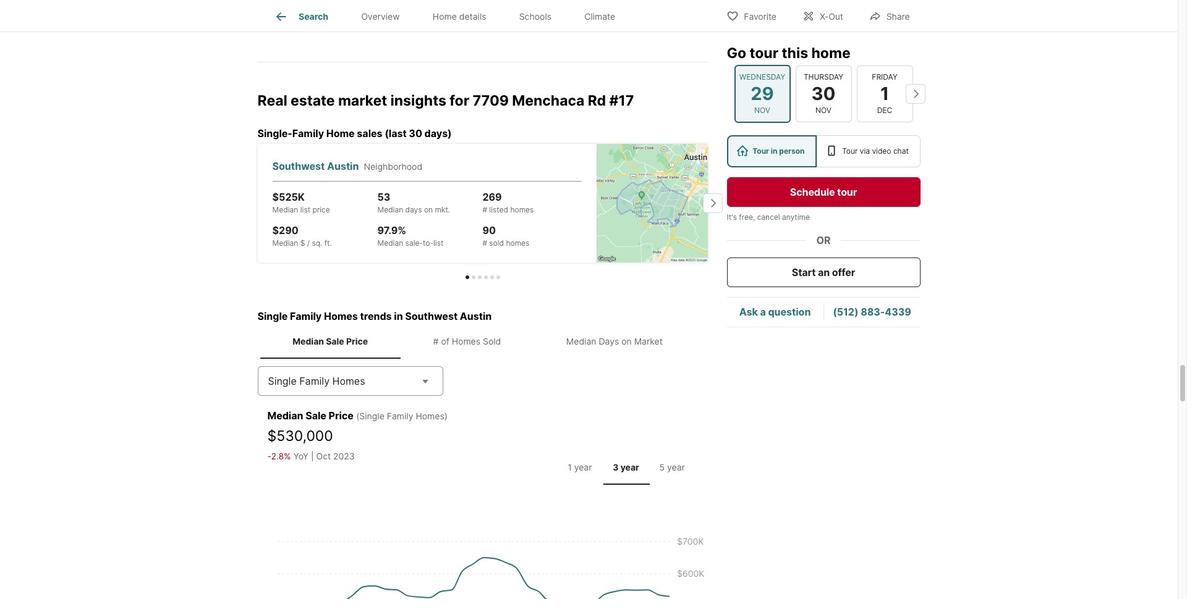 Task type: describe. For each thing, give the bounding box(es) containing it.
estate
[[291, 92, 335, 110]]

start an offer button
[[727, 258, 920, 288]]

(512) 883-4339
[[833, 306, 911, 319]]

list inside 97.9% median sale-to-list
[[433, 239, 444, 248]]

single-family home sales (last 30 days)
[[258, 127, 452, 140]]

7709
[[473, 92, 509, 110]]

next image for go tour this home
[[906, 84, 925, 104]]

sales
[[357, 127, 382, 140]]

3
[[613, 462, 619, 473]]

homes for 90
[[506, 239, 530, 248]]

single family homes
[[268, 376, 365, 388]]

friday 1 dec
[[872, 72, 898, 115]]

southwest austin neighborhood
[[272, 160, 422, 172]]

start an offer
[[792, 266, 855, 279]]

x-
[[820, 11, 829, 21]]

1 inside "tab"
[[568, 462, 572, 473]]

median sale price
[[293, 336, 368, 347]]

schedule
[[790, 186, 835, 198]]

price for median sale price (single family homes) $530,000
[[329, 410, 354, 423]]

3 year tab
[[603, 453, 649, 483]]

# for 90
[[483, 239, 487, 248]]

1 year
[[568, 462, 592, 473]]

schools tab
[[503, 2, 568, 32]]

sale for median sale price
[[326, 336, 344, 347]]

ask a question
[[739, 306, 811, 319]]

tour for tour in person
[[753, 147, 769, 156]]

insights
[[390, 92, 446, 110]]

homes)
[[416, 411, 448, 422]]

schedule tour
[[790, 186, 857, 198]]

tab list containing search
[[258, 0, 642, 32]]

ask a question link
[[739, 306, 811, 319]]

southwest austin link
[[272, 159, 364, 174]]

single for single family homes
[[268, 376, 297, 388]]

home
[[812, 45, 851, 62]]

slide 4 dot image
[[484, 276, 488, 279]]

list inside $525k median list price
[[300, 205, 310, 214]]

share
[[887, 11, 910, 21]]

real
[[258, 92, 287, 110]]

sold
[[483, 336, 501, 347]]

(512)
[[833, 306, 859, 319]]

an
[[818, 266, 830, 279]]

southwest inside the carousel 'group'
[[272, 160, 325, 172]]

# of homes sold tab
[[401, 326, 534, 357]]

home details tab
[[416, 2, 503, 32]]

2.8%
[[271, 451, 291, 462]]

slide 5 dot image
[[490, 276, 494, 279]]

favorite
[[744, 11, 777, 21]]

rd
[[588, 92, 606, 110]]

x-out
[[820, 11, 843, 21]]

# for 269
[[483, 205, 487, 214]]

3 year
[[613, 462, 639, 473]]

thursday 30 nov
[[804, 72, 843, 115]]

for
[[450, 92, 469, 110]]

97.9%
[[377, 224, 406, 237]]

overview tab
[[345, 2, 416, 32]]

sq.
[[312, 239, 322, 248]]

$290
[[272, 224, 298, 237]]

austin inside the carousel 'group'
[[327, 160, 359, 172]]

1 year tab
[[557, 453, 603, 483]]

slide 3 dot image
[[478, 276, 481, 279]]

climate
[[584, 11, 615, 22]]

nov for 30
[[816, 106, 832, 115]]

x-out button
[[792, 3, 854, 28]]

tour for tour via video chat
[[842, 147, 858, 156]]

#17
[[609, 92, 634, 110]]

# inside 'tab'
[[433, 336, 439, 347]]

$525k
[[272, 191, 305, 203]]

-
[[267, 451, 271, 462]]

5
[[659, 462, 665, 473]]

market
[[634, 336, 663, 347]]

tour via video chat
[[842, 147, 909, 156]]

in inside option
[[771, 147, 778, 156]]

$525k median list price
[[272, 191, 330, 214]]

tour in person
[[753, 147, 805, 156]]

5 year tab
[[649, 453, 695, 483]]

single for single family homes trends in southwest austin
[[258, 310, 288, 323]]

to-
[[423, 239, 433, 248]]

tour for go
[[750, 45, 779, 62]]

sold
[[489, 239, 504, 248]]

it's
[[727, 213, 737, 222]]

0 horizontal spatial in
[[394, 310, 403, 323]]

median inside 97.9% median sale-to-list
[[377, 239, 403, 248]]

sale-
[[405, 239, 423, 248]]

2 vertical spatial homes
[[332, 376, 365, 388]]

video
[[872, 147, 891, 156]]

269 # listed homes
[[483, 191, 534, 214]]

(last
[[385, 127, 407, 140]]

schools
[[519, 11, 552, 22]]

friday
[[872, 72, 898, 81]]

carousel group
[[253, 141, 723, 279]]

|
[[311, 451, 314, 462]]

slide 6 dot image
[[496, 276, 500, 279]]

on inside 53 median days on mkt.
[[424, 205, 433, 214]]

1 inside friday 1 dec
[[880, 83, 889, 104]]

$
[[300, 239, 305, 248]]

sale for median sale price (single family homes) $530,000
[[306, 410, 326, 423]]

single family homes trends in southwest austin
[[258, 310, 492, 323]]

homes for sold
[[452, 336, 480, 347]]

0 horizontal spatial 30
[[409, 127, 422, 140]]

# of homes sold
[[433, 336, 501, 347]]

2023
[[333, 451, 355, 462]]

90 # sold homes
[[483, 224, 530, 248]]

slide 1 dot image
[[465, 276, 469, 279]]

ft.
[[324, 239, 332, 248]]

next image for single-family home
[[703, 193, 723, 213]]



Task type: locate. For each thing, give the bounding box(es) containing it.
question
[[768, 306, 811, 319]]

1 vertical spatial sale
[[306, 410, 326, 423]]

30 down thursday on the top of the page
[[812, 83, 836, 104]]

nov inside wednesday 29 nov
[[754, 106, 770, 115]]

a
[[760, 306, 766, 319]]

real estate market insights for 7709 menchaca rd #17
[[258, 92, 634, 110]]

1 vertical spatial single
[[268, 376, 297, 388]]

tour in person option
[[727, 135, 817, 168]]

year inside "tab"
[[574, 462, 592, 473]]

family for single-family home sales (last 30 days)
[[292, 127, 324, 140]]

tour
[[750, 45, 779, 62], [837, 186, 857, 198]]

details
[[459, 11, 486, 22]]

year for 3 year
[[621, 462, 639, 473]]

0 vertical spatial tour
[[750, 45, 779, 62]]

0 horizontal spatial on
[[424, 205, 433, 214]]

1 horizontal spatial home
[[433, 11, 457, 22]]

of
[[441, 336, 449, 347]]

overview
[[361, 11, 400, 22]]

image image
[[596, 144, 708, 263]]

list left the price
[[300, 205, 310, 214]]

0 vertical spatial 30
[[812, 83, 836, 104]]

free,
[[739, 213, 755, 222]]

search
[[299, 11, 328, 22]]

list box
[[727, 135, 920, 168]]

53 median days on mkt.
[[377, 191, 450, 214]]

1 horizontal spatial nov
[[816, 106, 832, 115]]

single
[[258, 310, 288, 323], [268, 376, 297, 388]]

2 year from the left
[[621, 462, 639, 473]]

homes
[[324, 310, 358, 323], [452, 336, 480, 347], [332, 376, 365, 388]]

0 horizontal spatial 1
[[568, 462, 572, 473]]

30 inside the thursday 30 nov
[[812, 83, 836, 104]]

median days on market tab
[[534, 326, 695, 357]]

in left person
[[771, 147, 778, 156]]

1 vertical spatial #
[[483, 239, 487, 248]]

median sale price (single family homes) $530,000
[[267, 410, 448, 445]]

homes right of
[[452, 336, 480, 347]]

tab list containing median sale price
[[258, 324, 708, 359]]

out
[[829, 11, 843, 21]]

offer
[[832, 266, 855, 279]]

# inside 90 # sold homes
[[483, 239, 487, 248]]

0 horizontal spatial tour
[[750, 45, 779, 62]]

on inside tab
[[622, 336, 632, 347]]

1 vertical spatial tour
[[837, 186, 857, 198]]

home inside tab
[[433, 11, 457, 22]]

mkt.
[[435, 205, 450, 214]]

southwest up $525k
[[272, 160, 325, 172]]

0 horizontal spatial next image
[[703, 193, 723, 213]]

30
[[812, 83, 836, 104], [409, 127, 422, 140]]

1 vertical spatial in
[[394, 310, 403, 323]]

nov down 29
[[754, 106, 770, 115]]

next image
[[906, 84, 925, 104], [703, 193, 723, 213]]

# left of
[[433, 336, 439, 347]]

0 vertical spatial homes
[[324, 310, 358, 323]]

1 vertical spatial 1
[[568, 462, 572, 473]]

1 horizontal spatial tour
[[842, 147, 858, 156]]

median inside median sale price tab
[[293, 336, 324, 347]]

family down the estate
[[292, 127, 324, 140]]

median inside 53 median days on mkt.
[[377, 205, 403, 214]]

sale up $530,000
[[306, 410, 326, 423]]

southwest up of
[[405, 310, 458, 323]]

269
[[483, 191, 502, 203]]

schedule tour button
[[727, 177, 920, 207]]

0 horizontal spatial list
[[300, 205, 310, 214]]

cancel
[[757, 213, 780, 222]]

sale
[[326, 336, 344, 347], [306, 410, 326, 423]]

2 tour from the left
[[842, 147, 858, 156]]

homes right sold
[[506, 239, 530, 248]]

# left sold
[[483, 239, 487, 248]]

single-
[[258, 127, 292, 140]]

2 horizontal spatial year
[[667, 462, 685, 473]]

family up median sale price
[[290, 310, 322, 323]]

family down median sale price tab
[[299, 376, 330, 388]]

1 year from the left
[[574, 462, 592, 473]]

0 vertical spatial next image
[[906, 84, 925, 104]]

family for single family homes
[[299, 376, 330, 388]]

tour left the via
[[842, 147, 858, 156]]

1 horizontal spatial 1
[[880, 83, 889, 104]]

price for median sale price
[[346, 336, 368, 347]]

median up $530,000
[[267, 410, 303, 423]]

days
[[599, 336, 619, 347]]

53
[[377, 191, 390, 203]]

it's free, cancel anytime
[[727, 213, 810, 222]]

home left details
[[433, 11, 457, 22]]

year
[[574, 462, 592, 473], [621, 462, 639, 473], [667, 462, 685, 473]]

1 vertical spatial homes
[[506, 239, 530, 248]]

/
[[307, 239, 310, 248]]

1 horizontal spatial austin
[[460, 310, 492, 323]]

0 vertical spatial sale
[[326, 336, 344, 347]]

(single
[[356, 411, 384, 422]]

tour inside "option"
[[842, 147, 858, 156]]

0 vertical spatial home
[[433, 11, 457, 22]]

median inside $290 median $ / sq. ft.
[[272, 239, 298, 248]]

0 horizontal spatial year
[[574, 462, 592, 473]]

slide 2 dot image
[[471, 276, 475, 279]]

median inside median days on market tab
[[566, 336, 596, 347]]

oct
[[316, 451, 331, 462]]

median inside median sale price (single family homes) $530,000
[[267, 410, 303, 423]]

price left the (single
[[329, 410, 354, 423]]

median inside $525k median list price
[[272, 205, 298, 214]]

next image left it's at the top right of page
[[703, 193, 723, 213]]

90
[[483, 224, 496, 237]]

# inside 269 # listed homes
[[483, 205, 487, 214]]

tour inside button
[[837, 186, 857, 198]]

0 vertical spatial list
[[300, 205, 310, 214]]

nov down thursday on the top of the page
[[816, 106, 832, 115]]

family inside median sale price (single family homes) $530,000
[[387, 411, 413, 422]]

# left listed at the top of page
[[483, 205, 487, 214]]

1 horizontal spatial year
[[621, 462, 639, 473]]

year for 1 year
[[574, 462, 592, 473]]

median left days
[[566, 336, 596, 347]]

1 vertical spatial tab list
[[258, 324, 708, 359]]

median down the 53 on the left of the page
[[377, 205, 403, 214]]

ask
[[739, 306, 758, 319]]

median down $525k
[[272, 205, 298, 214]]

price inside median sale price (single family homes) $530,000
[[329, 410, 354, 423]]

1 down friday
[[880, 83, 889, 104]]

tour for schedule
[[837, 186, 857, 198]]

1 vertical spatial next image
[[703, 193, 723, 213]]

tab list containing 1 year
[[554, 450, 698, 486]]

austin down single-family home sales (last 30 days)
[[327, 160, 359, 172]]

on right days
[[622, 336, 632, 347]]

4339
[[885, 306, 911, 319]]

next image right friday 1 dec
[[906, 84, 925, 104]]

share button
[[859, 3, 920, 28]]

tour inside option
[[753, 147, 769, 156]]

median days on market
[[566, 336, 663, 347]]

0 horizontal spatial tour
[[753, 147, 769, 156]]

list right sale-
[[433, 239, 444, 248]]

homes
[[510, 205, 534, 214], [506, 239, 530, 248]]

3 year from the left
[[667, 462, 685, 473]]

1 vertical spatial homes
[[452, 336, 480, 347]]

1 vertical spatial 30
[[409, 127, 422, 140]]

price down single family homes trends in southwest austin
[[346, 336, 368, 347]]

median down 97.9%
[[377, 239, 403, 248]]

favorite button
[[716, 3, 787, 28]]

median up single family homes
[[293, 336, 324, 347]]

sale inside tab
[[326, 336, 344, 347]]

year right 5
[[667, 462, 685, 473]]

tab list
[[258, 0, 642, 32], [258, 324, 708, 359], [554, 450, 698, 486]]

days
[[405, 205, 422, 214]]

1 horizontal spatial list
[[433, 239, 444, 248]]

1 left 3
[[568, 462, 572, 473]]

wednesday
[[739, 72, 785, 81]]

homes up median sale price
[[324, 310, 358, 323]]

sale up single family homes
[[326, 336, 344, 347]]

this
[[782, 45, 808, 62]]

market
[[338, 92, 387, 110]]

home left sales
[[326, 127, 355, 140]]

dec
[[877, 106, 892, 115]]

home details
[[433, 11, 486, 22]]

list box containing tour in person
[[727, 135, 920, 168]]

0 vertical spatial austin
[[327, 160, 359, 172]]

homes inside 90 # sold homes
[[506, 239, 530, 248]]

tour right the schedule
[[837, 186, 857, 198]]

southwest
[[272, 160, 325, 172], [405, 310, 458, 323]]

0 vertical spatial #
[[483, 205, 487, 214]]

0 vertical spatial in
[[771, 147, 778, 156]]

nov
[[754, 106, 770, 115], [816, 106, 832, 115]]

2 vertical spatial #
[[433, 336, 439, 347]]

tour via video chat option
[[817, 135, 920, 168]]

nov for 29
[[754, 106, 770, 115]]

austin up # of homes sold at the left bottom of page
[[460, 310, 492, 323]]

0 vertical spatial tab list
[[258, 0, 642, 32]]

go
[[727, 45, 746, 62]]

1 vertical spatial austin
[[460, 310, 492, 323]]

median down the "$290"
[[272, 239, 298, 248]]

wednesday 29 nov
[[739, 72, 785, 115]]

0 horizontal spatial austin
[[327, 160, 359, 172]]

(512) 883-4339 link
[[833, 306, 911, 319]]

austin
[[327, 160, 359, 172], [460, 310, 492, 323]]

thursday
[[804, 72, 843, 81]]

median
[[272, 205, 298, 214], [377, 205, 403, 214], [272, 239, 298, 248], [377, 239, 403, 248], [293, 336, 324, 347], [566, 336, 596, 347], [267, 410, 303, 423]]

1 vertical spatial southwest
[[405, 310, 458, 323]]

sale inside median sale price (single family homes) $530,000
[[306, 410, 326, 423]]

0 vertical spatial 1
[[880, 83, 889, 104]]

1 horizontal spatial on
[[622, 336, 632, 347]]

person
[[779, 147, 805, 156]]

883-
[[861, 306, 885, 319]]

0 horizontal spatial nov
[[754, 106, 770, 115]]

via
[[860, 147, 870, 156]]

1 horizontal spatial 30
[[812, 83, 836, 104]]

tour up wednesday
[[750, 45, 779, 62]]

homes for 269
[[510, 205, 534, 214]]

tour left person
[[753, 147, 769, 156]]

year right 3
[[621, 462, 639, 473]]

1 tour from the left
[[753, 147, 769, 156]]

29
[[751, 83, 774, 104]]

97.9% median sale-to-list
[[377, 224, 444, 248]]

1
[[880, 83, 889, 104], [568, 462, 572, 473]]

median sale price tab
[[260, 326, 401, 357]]

0 horizontal spatial home
[[326, 127, 355, 140]]

trends
[[360, 310, 392, 323]]

in right trends
[[394, 310, 403, 323]]

or
[[816, 234, 831, 247]]

price inside tab
[[346, 336, 368, 347]]

1 nov from the left
[[754, 106, 770, 115]]

None button
[[734, 65, 791, 123], [795, 65, 852, 122], [857, 65, 913, 122], [734, 65, 791, 123], [795, 65, 852, 122], [857, 65, 913, 122]]

neighborhood
[[364, 161, 422, 172]]

on
[[424, 205, 433, 214], [622, 336, 632, 347]]

0 vertical spatial price
[[346, 336, 368, 347]]

2 nov from the left
[[816, 106, 832, 115]]

family right the (single
[[387, 411, 413, 422]]

1 horizontal spatial next image
[[906, 84, 925, 104]]

1 horizontal spatial southwest
[[405, 310, 458, 323]]

1 horizontal spatial tour
[[837, 186, 857, 198]]

price
[[346, 336, 368, 347], [329, 410, 354, 423]]

on left mkt.
[[424, 205, 433, 214]]

1 vertical spatial home
[[326, 127, 355, 140]]

5 year
[[659, 462, 685, 473]]

1 horizontal spatial in
[[771, 147, 778, 156]]

family for single family homes trends in southwest austin
[[290, 310, 322, 323]]

0 vertical spatial southwest
[[272, 160, 325, 172]]

1 vertical spatial price
[[329, 410, 354, 423]]

0 horizontal spatial southwest
[[272, 160, 325, 172]]

1 vertical spatial on
[[622, 336, 632, 347]]

homes inside # of homes sold 'tab'
[[452, 336, 480, 347]]

0 vertical spatial on
[[424, 205, 433, 214]]

year left 3
[[574, 462, 592, 473]]

30 right (last
[[409, 127, 422, 140]]

search link
[[274, 9, 328, 24]]

homes inside 269 # listed homes
[[510, 205, 534, 214]]

#
[[483, 205, 487, 214], [483, 239, 487, 248], [433, 336, 439, 347]]

yoy
[[293, 451, 309, 462]]

2 vertical spatial tab list
[[554, 450, 698, 486]]

listed
[[489, 205, 508, 214]]

price
[[313, 205, 330, 214]]

0 vertical spatial single
[[258, 310, 288, 323]]

1 vertical spatial list
[[433, 239, 444, 248]]

homes right listed at the top of page
[[510, 205, 534, 214]]

homes up the (single
[[332, 376, 365, 388]]

home
[[433, 11, 457, 22], [326, 127, 355, 140]]

nov inside the thursday 30 nov
[[816, 106, 832, 115]]

chat
[[893, 147, 909, 156]]

homes for trends
[[324, 310, 358, 323]]

climate tab
[[568, 2, 632, 32]]

0 vertical spatial homes
[[510, 205, 534, 214]]

year for 5 year
[[667, 462, 685, 473]]



Task type: vqa. For each thing, say whether or not it's contained in the screenshot.
THE TOUR VIA VIDEO CHAT
yes



